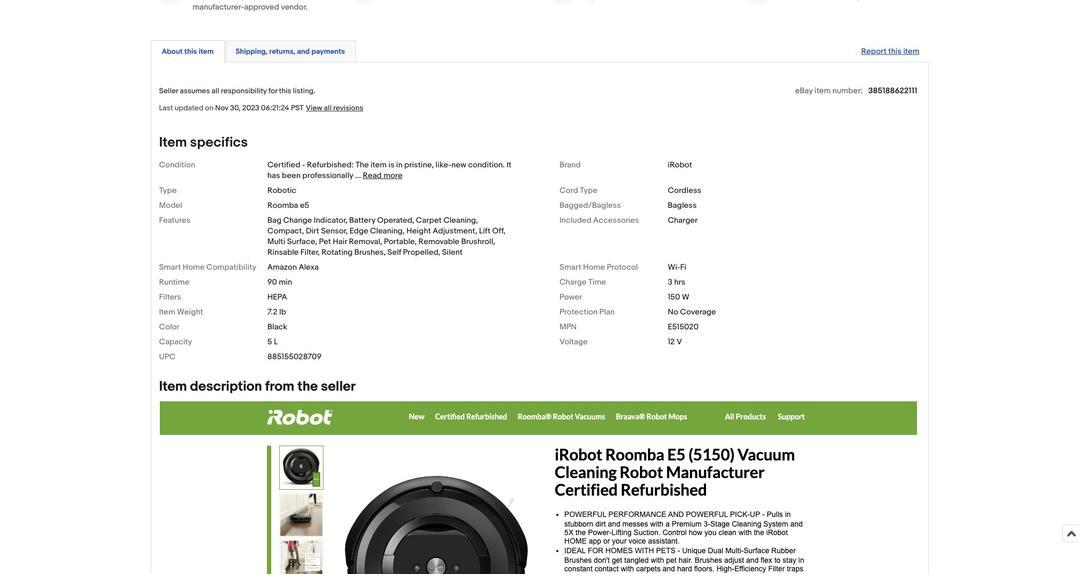 Task type: describe. For each thing, give the bounding box(es) containing it.
height
[[407, 226, 431, 236]]

included accessories
[[560, 215, 640, 226]]

updated
[[175, 103, 204, 112]]

portable,
[[384, 237, 417, 247]]

for
[[269, 86, 278, 95]]

7.2
[[268, 307, 278, 317]]

returns,
[[269, 47, 296, 56]]

1 type from the left
[[159, 186, 177, 196]]

compatibility
[[207, 262, 256, 272]]

hrs
[[675, 277, 686, 287]]

3
[[668, 277, 673, 287]]

cord type
[[560, 186, 598, 196]]

charge
[[560, 277, 587, 287]]

this for about
[[184, 47, 197, 56]]

carpet
[[416, 215, 442, 226]]

revisions
[[333, 103, 364, 112]]

385188622111
[[869, 86, 918, 96]]

pristine,
[[405, 160, 434, 170]]

this for report
[[889, 46, 902, 56]]

seller assumes all responsibility for this listing.
[[159, 86, 316, 95]]

shipping,
[[236, 47, 268, 56]]

more
[[384, 171, 403, 181]]

in
[[397, 160, 403, 170]]

features
[[159, 215, 191, 226]]

tab list containing about this item
[[151, 38, 929, 62]]

rotating
[[322, 247, 353, 258]]

v
[[677, 337, 683, 347]]

1 horizontal spatial cleaning,
[[444, 215, 478, 226]]

about
[[162, 47, 183, 56]]

12 v
[[668, 337, 683, 347]]

view
[[306, 103, 322, 112]]

smart for smart home compatibility
[[159, 262, 181, 272]]

filter,
[[301, 247, 320, 258]]

item right ebay at the right top of page
[[815, 86, 831, 96]]

item for item specifics
[[159, 134, 187, 151]]

brushes,
[[355, 247, 386, 258]]

protocol
[[607, 262, 638, 272]]

885155028709
[[268, 352, 322, 362]]

hair
[[333, 237, 347, 247]]

charger
[[668, 215, 698, 226]]

color
[[159, 322, 180, 332]]

read
[[363, 171, 382, 181]]

smart home compatibility
[[159, 262, 256, 272]]

irobot
[[668, 160, 693, 170]]

indicator,
[[314, 215, 348, 226]]

compact,
[[268, 226, 304, 236]]

battery
[[349, 215, 376, 226]]

responsibility
[[221, 86, 267, 95]]

weight
[[177, 307, 203, 317]]

wi-fi
[[668, 262, 687, 272]]

nov
[[215, 103, 229, 112]]

specifics
[[190, 134, 248, 151]]

multi
[[268, 237, 285, 247]]

adjustment,
[[433, 226, 478, 236]]

no coverage
[[668, 307, 717, 317]]

view all revisions link
[[304, 103, 364, 113]]

off,
[[493, 226, 506, 236]]

listing.
[[293, 86, 316, 95]]

condition.
[[468, 160, 505, 170]]

about this item button
[[162, 46, 214, 56]]

7.2 lb
[[268, 307, 286, 317]]

amazon
[[268, 262, 297, 272]]

removal,
[[349, 237, 382, 247]]

bag
[[268, 215, 282, 226]]

coverage
[[681, 307, 717, 317]]

smart for smart home protocol
[[560, 262, 582, 272]]

sensor,
[[321, 226, 348, 236]]

self
[[388, 247, 402, 258]]

it
[[507, 160, 512, 170]]

protection
[[560, 307, 598, 317]]

report
[[862, 46, 887, 56]]

ebay
[[796, 86, 813, 96]]

propelled,
[[403, 247, 441, 258]]

robotic
[[268, 186, 297, 196]]

the
[[356, 160, 369, 170]]

accessories
[[594, 215, 640, 226]]

from
[[265, 379, 295, 395]]

voltage
[[560, 337, 588, 347]]

plan
[[600, 307, 615, 317]]

number:
[[833, 86, 864, 96]]

report this item
[[862, 46, 920, 56]]

0 horizontal spatial cleaning,
[[370, 226, 405, 236]]

150 w
[[668, 292, 690, 302]]

3 hrs
[[668, 277, 686, 287]]

shipping, returns, and payments button
[[236, 46, 345, 56]]

ebay item number: 385188622111
[[796, 86, 918, 96]]

power
[[560, 292, 582, 302]]

l
[[274, 337, 278, 347]]

condition
[[159, 160, 195, 170]]

item inside "button"
[[199, 47, 214, 56]]

bag change indicator, battery operated, carpet cleaning, compact, dirt sensor, edge cleaning, height adjustment, lift off, multi surface, pet hair removal, portable, removable brushroll, rinsable filter, rotating brushes, self propelled, silent
[[268, 215, 506, 258]]



Task type: locate. For each thing, give the bounding box(es) containing it.
min
[[279, 277, 292, 287]]

report this item link
[[856, 41, 925, 62]]

cordless
[[668, 186, 702, 196]]

cord
[[560, 186, 579, 196]]

item inside certified - refurbished: the item is in pristine, like-new condition. it has been professionally ...
[[371, 160, 387, 170]]

...
[[355, 171, 361, 181]]

been
[[282, 171, 301, 181]]

smart up charge
[[560, 262, 582, 272]]

home up runtime
[[183, 262, 205, 272]]

payments
[[312, 47, 345, 56]]

this right 'report'
[[889, 46, 902, 56]]

black
[[268, 322, 287, 332]]

charge time
[[560, 277, 606, 287]]

last updated on nov 30, 2023 06:21:24 pst view all revisions
[[159, 103, 364, 112]]

1 item from the top
[[159, 134, 187, 151]]

roomba e5
[[268, 200, 309, 211]]

item right 'report'
[[904, 46, 920, 56]]

cleaning, up adjustment,
[[444, 215, 478, 226]]

home up time
[[583, 262, 605, 272]]

5 l
[[268, 337, 278, 347]]

pst
[[291, 103, 304, 112]]

2 home from the left
[[583, 262, 605, 272]]

lift
[[479, 226, 491, 236]]

change
[[283, 215, 312, 226]]

home
[[183, 262, 205, 272], [583, 262, 605, 272]]

0 vertical spatial all
[[212, 86, 219, 95]]

home for protocol
[[583, 262, 605, 272]]

protection plan
[[560, 307, 615, 317]]

1 horizontal spatial type
[[580, 186, 598, 196]]

brushroll,
[[462, 237, 495, 247]]

150
[[668, 292, 681, 302]]

last
[[159, 103, 173, 112]]

seller
[[321, 379, 356, 395]]

bagged/bagless
[[560, 200, 621, 211]]

1 horizontal spatial home
[[583, 262, 605, 272]]

all right view
[[324, 103, 332, 112]]

bagless
[[668, 200, 697, 211]]

seller
[[159, 86, 178, 95]]

item down upc
[[159, 379, 187, 395]]

e5
[[300, 200, 309, 211]]

upc
[[159, 352, 176, 362]]

2 vertical spatial item
[[159, 379, 187, 395]]

2 smart from the left
[[560, 262, 582, 272]]

type up the bagged/bagless
[[580, 186, 598, 196]]

runtime
[[159, 277, 189, 287]]

brand
[[560, 160, 581, 170]]

silent
[[442, 247, 463, 258]]

1 horizontal spatial this
[[279, 86, 291, 95]]

item for item weight
[[159, 307, 175, 317]]

1 vertical spatial all
[[324, 103, 332, 112]]

this right about
[[184, 47, 197, 56]]

1 vertical spatial cleaning,
[[370, 226, 405, 236]]

read more
[[363, 171, 403, 181]]

5
[[268, 337, 272, 347]]

smart up runtime
[[159, 262, 181, 272]]

certified - refurbished: the item is in pristine, like-new condition. it has been professionally ...
[[268, 160, 512, 181]]

filters
[[159, 292, 181, 302]]

dirt
[[306, 226, 319, 236]]

type up model
[[159, 186, 177, 196]]

this inside "button"
[[184, 47, 197, 56]]

0 horizontal spatial this
[[184, 47, 197, 56]]

this
[[889, 46, 902, 56], [184, 47, 197, 56], [279, 86, 291, 95]]

cleaning, down operated,
[[370, 226, 405, 236]]

tab list
[[151, 38, 929, 62]]

like-
[[436, 160, 452, 170]]

and
[[297, 47, 310, 56]]

fi
[[681, 262, 687, 272]]

0 horizontal spatial all
[[212, 86, 219, 95]]

1 horizontal spatial smart
[[560, 262, 582, 272]]

item description from the seller
[[159, 379, 356, 395]]

30,
[[230, 103, 241, 112]]

0 horizontal spatial type
[[159, 186, 177, 196]]

item
[[159, 134, 187, 151], [159, 307, 175, 317], [159, 379, 187, 395]]

2 type from the left
[[580, 186, 598, 196]]

1 home from the left
[[183, 262, 205, 272]]

description
[[190, 379, 262, 395]]

wi-
[[668, 262, 681, 272]]

item up the color
[[159, 307, 175, 317]]

assumes
[[180, 86, 210, 95]]

1 smart from the left
[[159, 262, 181, 272]]

item up read more button
[[371, 160, 387, 170]]

surface,
[[287, 237, 317, 247]]

smart home protocol
[[560, 262, 638, 272]]

refurbished:
[[307, 160, 354, 170]]

new
[[452, 160, 467, 170]]

this right for
[[279, 86, 291, 95]]

0 vertical spatial cleaning,
[[444, 215, 478, 226]]

2 horizontal spatial this
[[889, 46, 902, 56]]

item for item description from the seller
[[159, 379, 187, 395]]

home for compatibility
[[183, 262, 205, 272]]

all up on
[[212, 86, 219, 95]]

item up condition
[[159, 134, 187, 151]]

rinsable
[[268, 247, 299, 258]]

12
[[668, 337, 675, 347]]

0 horizontal spatial smart
[[159, 262, 181, 272]]

0 horizontal spatial home
[[183, 262, 205, 272]]

e515020
[[668, 322, 699, 332]]

1 vertical spatial item
[[159, 307, 175, 317]]

90
[[268, 277, 277, 287]]

item right about
[[199, 47, 214, 56]]

pet
[[319, 237, 331, 247]]

item
[[904, 46, 920, 56], [199, 47, 214, 56], [815, 86, 831, 96], [371, 160, 387, 170]]

has
[[268, 171, 280, 181]]

w
[[682, 292, 690, 302]]

0 vertical spatial item
[[159, 134, 187, 151]]

type
[[159, 186, 177, 196], [580, 186, 598, 196]]

2 item from the top
[[159, 307, 175, 317]]

operated,
[[377, 215, 414, 226]]

1 horizontal spatial all
[[324, 103, 332, 112]]

3 item from the top
[[159, 379, 187, 395]]

item specifics
[[159, 134, 248, 151]]



Task type: vqa. For each thing, say whether or not it's contained in the screenshot.
the top Items
no



